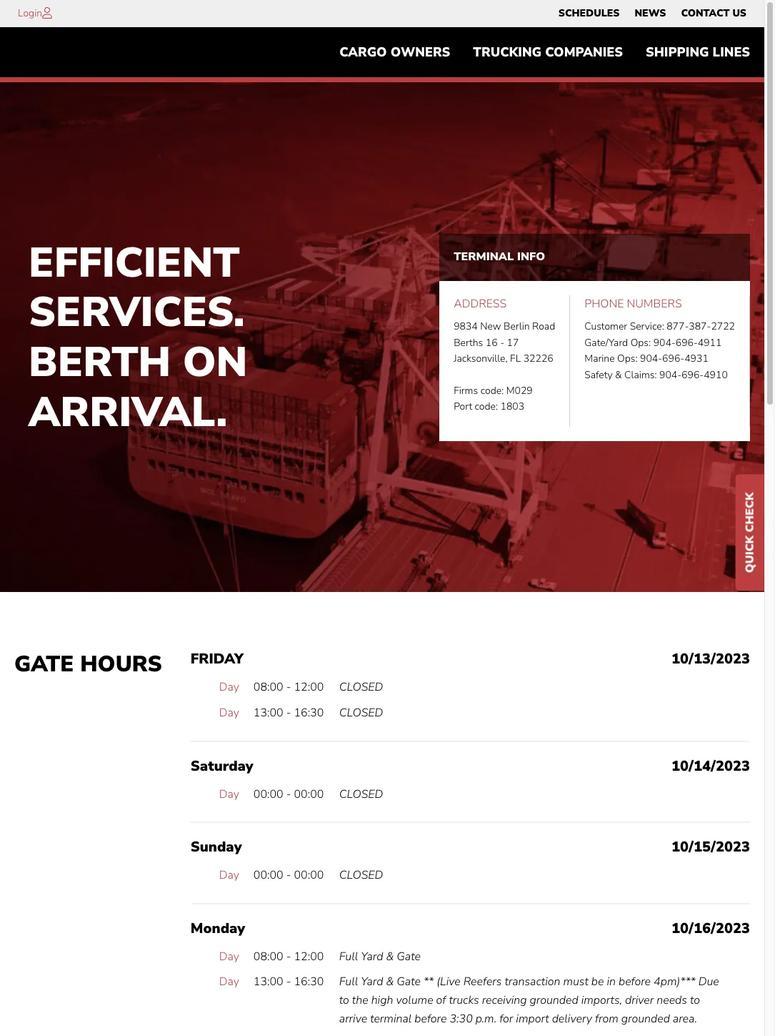 Task type: locate. For each thing, give the bounding box(es) containing it.
transaction
[[505, 974, 561, 990]]

login link
[[18, 6, 42, 20]]

1 vertical spatial 13:00 - 16:30
[[254, 974, 324, 990]]

yard for full yard & gate ** (live reefers transaction must be in before 4pm)*** due to the high volume of trucks receiving grounded imports, driver needs to arrive terminal before 3:30 p.m. for import delivery from grounded area.
[[361, 974, 384, 990]]

0 vertical spatial 12:00
[[294, 680, 324, 695]]

0 vertical spatial 13:00 - 16:30
[[254, 705, 324, 721]]

menu bar down schedules link
[[328, 38, 762, 67]]

13:00 - 16:30 for friday
[[254, 705, 324, 721]]

0 vertical spatial grounded
[[530, 993, 579, 1008]]

696-
[[676, 336, 699, 349], [663, 352, 685, 365], [682, 368, 705, 381]]

day
[[219, 680, 239, 695], [219, 705, 239, 721], [219, 786, 239, 802], [219, 868, 239, 883], [219, 949, 239, 965], [219, 974, 239, 990]]

1 12:00 from the top
[[294, 680, 324, 695]]

1 vertical spatial 00:00 - 00:00
[[254, 868, 324, 883]]

1 vertical spatial ops:
[[618, 352, 638, 365]]

berth
[[29, 334, 171, 390]]

16:30 for friday
[[294, 705, 324, 721]]

1 vertical spatial 08:00
[[254, 949, 284, 965]]

2 yard from the top
[[361, 974, 384, 990]]

due
[[699, 974, 720, 990]]

0 vertical spatial full
[[340, 949, 358, 965]]

2 to from the left
[[691, 993, 701, 1008]]

0 horizontal spatial before
[[415, 1011, 447, 1027]]

trucking
[[474, 44, 542, 61]]

1 vertical spatial full
[[340, 974, 358, 990]]

from
[[596, 1011, 619, 1027]]

(live
[[437, 974, 461, 990]]

08:00 - 12:00
[[254, 680, 324, 695], [254, 949, 324, 965]]

0 vertical spatial 13:00
[[254, 705, 284, 721]]

0 vertical spatial 08:00
[[254, 680, 284, 695]]

menu bar up shipping
[[552, 4, 755, 24]]

yard
[[361, 949, 384, 965], [361, 974, 384, 990]]

1 horizontal spatial grounded
[[622, 1011, 671, 1027]]

us
[[733, 6, 747, 20]]

before up driver
[[619, 974, 651, 990]]

high
[[372, 993, 394, 1008]]

contact
[[682, 6, 730, 20]]

firms code:  m029 port code:  1803
[[454, 384, 533, 414]]

closed for sunday
[[340, 868, 384, 883]]

trucking companies link
[[462, 38, 635, 67]]

grounded down driver
[[622, 1011, 671, 1027]]

on
[[183, 334, 248, 390]]

6 day from the top
[[219, 974, 239, 990]]

5 day from the top
[[219, 949, 239, 965]]

16:30
[[294, 705, 324, 721], [294, 974, 324, 990]]

in
[[607, 974, 616, 990]]

shipping lines link
[[635, 38, 762, 67]]

yard inside full yard & gate ** (live reefers transaction must be in before 4pm)*** due to the high volume of trucks receiving grounded imports, driver needs to arrive terminal before 3:30 p.m. for import delivery from grounded area.
[[361, 974, 384, 990]]

904- up claims:
[[641, 352, 663, 365]]

code:
[[481, 384, 504, 398], [475, 400, 498, 414]]

& inside customer service: 877-387-2722 gate/yard ops: 904-696-4911 marine ops: 904-696-4931 safety & claims: 904-696-4910
[[616, 368, 623, 381]]

claims:
[[625, 368, 658, 381]]

to left the at left bottom
[[340, 993, 350, 1008]]

1 vertical spatial gate
[[397, 949, 421, 965]]

volume
[[396, 993, 434, 1008]]

ops:
[[631, 336, 652, 349], [618, 352, 638, 365]]

&
[[616, 368, 623, 381], [386, 949, 394, 965], [386, 974, 394, 990]]

12:00
[[294, 680, 324, 695], [294, 949, 324, 965]]

0 vertical spatial before
[[619, 974, 651, 990]]

1 horizontal spatial to
[[691, 993, 701, 1008]]

1 vertical spatial 12:00
[[294, 949, 324, 965]]

1 vertical spatial before
[[415, 1011, 447, 1027]]

customer
[[585, 320, 628, 333]]

lines
[[713, 44, 751, 61]]

owners
[[391, 44, 451, 61]]

4 closed from the top
[[340, 868, 384, 883]]

to up area.
[[691, 993, 701, 1008]]

berlin
[[504, 320, 530, 333]]

08:00 - 12:00 for friday
[[254, 680, 324, 695]]

4 day from the top
[[219, 868, 239, 883]]

1 vertical spatial grounded
[[622, 1011, 671, 1027]]

0 vertical spatial menu bar
[[552, 4, 755, 24]]

before down of
[[415, 1011, 447, 1027]]

1 horizontal spatial before
[[619, 974, 651, 990]]

0 vertical spatial code:
[[481, 384, 504, 398]]

login
[[18, 6, 42, 20]]

ops: up claims:
[[618, 352, 638, 365]]

- inside 9834 new berlin road berths 16 - 17 jacksonville, fl 32226
[[501, 336, 505, 349]]

3 day from the top
[[219, 786, 239, 802]]

387-
[[690, 320, 712, 333]]

grounded
[[530, 993, 579, 1008], [622, 1011, 671, 1027]]

full inside full yard & gate ** (live reefers transaction must be in before 4pm)*** due to the high volume of trucks receiving grounded imports, driver needs to arrive terminal before 3:30 p.m. for import delivery from grounded area.
[[340, 974, 358, 990]]

contact us
[[682, 6, 747, 20]]

3 closed from the top
[[340, 786, 384, 802]]

closed
[[340, 680, 384, 695], [340, 705, 384, 721], [340, 786, 384, 802], [340, 868, 384, 883]]

2 00:00 - 00:00 from the top
[[254, 868, 324, 883]]

2 vertical spatial &
[[386, 974, 394, 990]]

news link
[[635, 4, 667, 24]]

trucking companies
[[474, 44, 624, 61]]

08:00
[[254, 680, 284, 695], [254, 949, 284, 965]]

0 vertical spatial 16:30
[[294, 705, 324, 721]]

1 vertical spatial &
[[386, 949, 394, 965]]

arrival.
[[29, 384, 228, 440]]

gate inside full yard & gate ** (live reefers transaction must be in before 4pm)*** due to the high volume of trucks receiving grounded imports, driver needs to arrive terminal before 3:30 p.m. for import delivery from grounded area.
[[397, 974, 421, 990]]

2 13:00 - 16:30 from the top
[[254, 974, 324, 990]]

1 08:00 from the top
[[254, 680, 284, 695]]

companies
[[546, 44, 624, 61]]

1 full from the top
[[340, 949, 358, 965]]

before
[[619, 974, 651, 990], [415, 1011, 447, 1027]]

904- down 877-
[[654, 336, 676, 349]]

10/13/2023
[[672, 650, 751, 669]]

code: up '1803'
[[481, 384, 504, 398]]

to
[[340, 993, 350, 1008], [691, 993, 701, 1008]]

reefers
[[464, 974, 502, 990]]

08:00 for monday
[[254, 949, 284, 965]]

0 vertical spatial &
[[616, 368, 623, 381]]

1 vertical spatial 696-
[[663, 352, 685, 365]]

13:00 for monday
[[254, 974, 284, 990]]

13:00 - 16:30
[[254, 705, 324, 721], [254, 974, 324, 990]]

cargo owners
[[340, 44, 451, 61]]

1 13:00 from the top
[[254, 705, 284, 721]]

0 vertical spatial 00:00 - 00:00
[[254, 786, 324, 802]]

grounded up delivery
[[530, 993, 579, 1008]]

full
[[340, 949, 358, 965], [340, 974, 358, 990]]

must
[[564, 974, 589, 990]]

1 vertical spatial code:
[[475, 400, 498, 414]]

904-
[[654, 336, 676, 349], [641, 352, 663, 365], [660, 368, 682, 381]]

4931
[[685, 352, 709, 365]]

0 vertical spatial 904-
[[654, 336, 676, 349]]

1 vertical spatial menu bar
[[328, 38, 762, 67]]

service:
[[630, 320, 665, 333]]

0 vertical spatial yard
[[361, 949, 384, 965]]

00:00
[[254, 786, 284, 802], [294, 786, 324, 802], [254, 868, 284, 883], [294, 868, 324, 883]]

1 00:00 - 00:00 from the top
[[254, 786, 324, 802]]

day for monday
[[219, 949, 239, 965]]

1 vertical spatial yard
[[361, 974, 384, 990]]

2 vertical spatial 904-
[[660, 368, 682, 381]]

08:00 - 12:00 for monday
[[254, 949, 324, 965]]

32226
[[524, 352, 554, 365]]

0 vertical spatial 08:00 - 12:00
[[254, 680, 324, 695]]

1 vertical spatial 08:00 - 12:00
[[254, 949, 324, 965]]

1 vertical spatial 13:00
[[254, 974, 284, 990]]

menu bar
[[552, 4, 755, 24], [328, 38, 762, 67]]

safety
[[585, 368, 613, 381]]

code: right port
[[475, 400, 498, 414]]

1 16:30 from the top
[[294, 705, 324, 721]]

ops: down service:
[[631, 336, 652, 349]]

904- right claims:
[[660, 368, 682, 381]]

2 full from the top
[[340, 974, 358, 990]]

1 closed from the top
[[340, 680, 384, 695]]

1 vertical spatial 16:30
[[294, 974, 324, 990]]

2 08:00 from the top
[[254, 949, 284, 965]]

2 16:30 from the top
[[294, 974, 324, 990]]

2 12:00 from the top
[[294, 949, 324, 965]]

1 day from the top
[[219, 680, 239, 695]]

full for full yard & gate ** (live reefers transaction must be in before 4pm)*** due to the high volume of trucks receiving grounded imports, driver needs to arrive terminal before 3:30 p.m. for import delivery from grounded area.
[[340, 974, 358, 990]]

day for saturday
[[219, 786, 239, 802]]

-
[[501, 336, 505, 349], [287, 680, 291, 695], [287, 705, 291, 721], [287, 786, 291, 802], [287, 868, 291, 883], [287, 949, 291, 965], [287, 974, 291, 990]]

0 horizontal spatial to
[[340, 993, 350, 1008]]

2 08:00 - 12:00 from the top
[[254, 949, 324, 965]]

1 yard from the top
[[361, 949, 384, 965]]

gate for 08:00 - 12:00
[[397, 949, 421, 965]]

1 13:00 - 16:30 from the top
[[254, 705, 324, 721]]

13:00
[[254, 705, 284, 721], [254, 974, 284, 990]]

2 13:00 from the top
[[254, 974, 284, 990]]

**
[[424, 974, 434, 990]]

efficient
[[29, 234, 240, 291]]

12:00 for friday
[[294, 680, 324, 695]]

& inside full yard & gate ** (live reefers transaction must be in before 4pm)*** due to the high volume of trucks receiving grounded imports, driver needs to arrive terminal before 3:30 p.m. for import delivery from grounded area.
[[386, 974, 394, 990]]

2 vertical spatial gate
[[397, 974, 421, 990]]

1 08:00 - 12:00 from the top
[[254, 680, 324, 695]]

closed for saturday
[[340, 786, 384, 802]]



Task type: vqa. For each thing, say whether or not it's contained in the screenshot.
left type
no



Task type: describe. For each thing, give the bounding box(es) containing it.
gate hours
[[14, 650, 162, 680]]

1 to from the left
[[340, 993, 350, 1008]]

needs
[[657, 993, 688, 1008]]

day for sunday
[[219, 868, 239, 883]]

for
[[500, 1011, 514, 1027]]

friday
[[191, 650, 244, 669]]

13:00 - 16:30 for monday
[[254, 974, 324, 990]]

17
[[507, 336, 519, 349]]

& for full yard & gate
[[386, 949, 394, 965]]

9834
[[454, 320, 478, 333]]

10/14/2023
[[672, 756, 751, 776]]

closed for friday
[[340, 680, 384, 695]]

schedules link
[[559, 4, 620, 24]]

delivery
[[552, 1011, 593, 1027]]

jacksonville,
[[454, 352, 508, 365]]

10/16/2023
[[672, 919, 751, 938]]

yard for full yard & gate
[[361, 949, 384, 965]]

cargo owners link
[[328, 38, 462, 67]]

of
[[437, 993, 446, 1008]]

16:30 for monday
[[294, 974, 324, 990]]

contact us link
[[682, 4, 747, 24]]

berths
[[454, 336, 484, 349]]

info
[[518, 249, 546, 265]]

port
[[454, 400, 473, 414]]

08:00 for friday
[[254, 680, 284, 695]]

efficient services. berth on arrival.
[[29, 234, 248, 440]]

cargo
[[340, 44, 387, 61]]

imports,
[[582, 993, 623, 1008]]

& for full yard & gate ** (live reefers transaction must be in before 4pm)*** due to the high volume of trucks receiving grounded imports, driver needs to arrive terminal before 3:30 p.m. for import delivery from grounded area.
[[386, 974, 394, 990]]

12:00 for monday
[[294, 949, 324, 965]]

full yard & gate
[[340, 949, 421, 965]]

area.
[[674, 1011, 698, 1027]]

new
[[481, 320, 502, 333]]

2722
[[712, 320, 736, 333]]

13:00 for friday
[[254, 705, 284, 721]]

fl
[[511, 352, 521, 365]]

numbers
[[627, 296, 683, 312]]

4910
[[704, 368, 729, 381]]

sunday
[[191, 838, 242, 857]]

quick
[[743, 535, 759, 573]]

terminal
[[371, 1011, 412, 1027]]

road
[[533, 320, 556, 333]]

4911
[[699, 336, 723, 349]]

marine
[[585, 352, 615, 365]]

shipping
[[646, 44, 710, 61]]

import
[[517, 1011, 550, 1027]]

trucks
[[449, 993, 480, 1008]]

saturday
[[191, 756, 254, 776]]

0 horizontal spatial grounded
[[530, 993, 579, 1008]]

menu bar containing cargo owners
[[328, 38, 762, 67]]

gate for 13:00 - 16:30
[[397, 974, 421, 990]]

firms
[[454, 384, 479, 398]]

terminal
[[454, 249, 514, 265]]

full yard & gate ** (live reefers transaction must be in before 4pm)*** due to the high volume of trucks receiving grounded imports, driver needs to arrive terminal before 3:30 p.m. for import delivery from grounded area.
[[340, 974, 720, 1027]]

10/15/2023
[[672, 838, 751, 857]]

shipping lines
[[646, 44, 751, 61]]

0 vertical spatial ops:
[[631, 336, 652, 349]]

schedules
[[559, 6, 620, 20]]

phone
[[585, 296, 625, 312]]

00:00 - 00:00 for sunday
[[254, 868, 324, 883]]

news
[[635, 6, 667, 20]]

877-
[[667, 320, 690, 333]]

phone numbers
[[585, 296, 683, 312]]

0 vertical spatial gate
[[14, 650, 74, 680]]

driver
[[626, 993, 654, 1008]]

receiving
[[482, 993, 527, 1008]]

16
[[486, 336, 498, 349]]

2 closed from the top
[[340, 705, 384, 721]]

quick check link
[[737, 474, 765, 591]]

arrive
[[340, 1011, 368, 1027]]

be
[[592, 974, 605, 990]]

4pm)***
[[654, 974, 696, 990]]

user image
[[42, 7, 52, 19]]

9834 new berlin road berths 16 - 17 jacksonville, fl 32226
[[454, 320, 556, 365]]

address
[[454, 296, 507, 312]]

gate/yard
[[585, 336, 629, 349]]

hours
[[80, 650, 162, 680]]

menu bar containing schedules
[[552, 4, 755, 24]]

day for friday
[[219, 680, 239, 695]]

services.
[[29, 284, 245, 341]]

0 vertical spatial 696-
[[676, 336, 699, 349]]

p.m.
[[476, 1011, 497, 1027]]

the
[[352, 993, 369, 1008]]

1 vertical spatial 904-
[[641, 352, 663, 365]]

monday
[[191, 919, 245, 938]]

2 vertical spatial 696-
[[682, 368, 705, 381]]

1803
[[501, 400, 525, 414]]

full for full yard & gate
[[340, 949, 358, 965]]

00:00 - 00:00 for saturday
[[254, 786, 324, 802]]

3:30
[[450, 1011, 473, 1027]]

terminal info
[[454, 249, 546, 265]]

check
[[743, 492, 759, 532]]

customer service: 877-387-2722 gate/yard ops: 904-696-4911 marine ops: 904-696-4931 safety & claims: 904-696-4910
[[585, 320, 736, 381]]

2 day from the top
[[219, 705, 239, 721]]

m029
[[507, 384, 533, 398]]

quick check
[[743, 492, 759, 573]]



